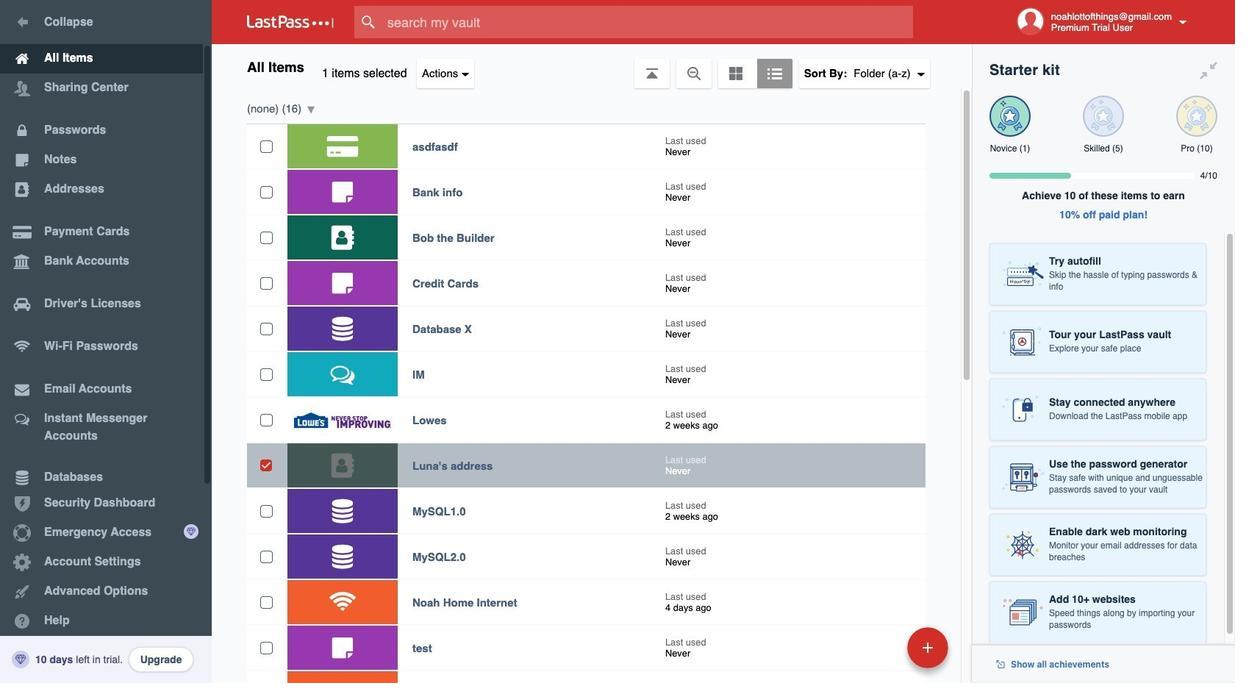 Task type: describe. For each thing, give the bounding box(es) containing it.
lastpass image
[[247, 15, 334, 29]]

Search search field
[[355, 6, 942, 38]]

new item navigation
[[807, 623, 958, 683]]

vault options navigation
[[212, 44, 972, 88]]

search my vault text field
[[355, 6, 942, 38]]



Task type: locate. For each thing, give the bounding box(es) containing it.
main navigation navigation
[[0, 0, 212, 683]]

new item element
[[807, 627, 954, 669]]



Task type: vqa. For each thing, say whether or not it's contained in the screenshot.
Main content main content
no



